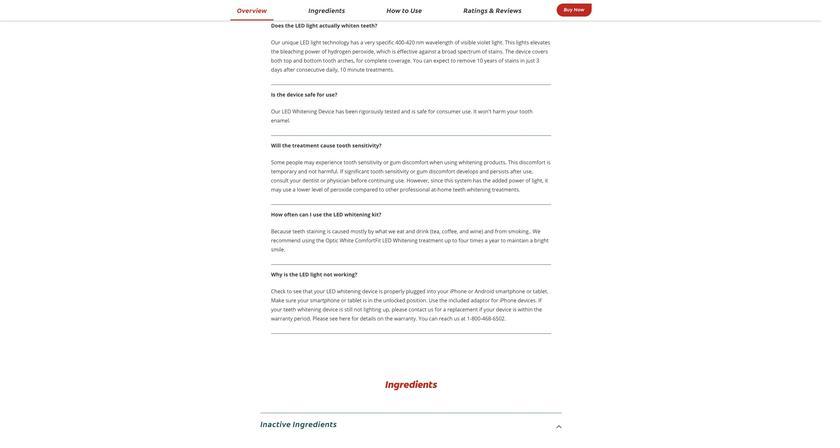Task type: locate. For each thing, give the bounding box(es) containing it.
if
[[480, 306, 483, 313]]

led down 'working?'
[[327, 288, 336, 295]]

ratings
[[464, 6, 488, 15]]

is inside our unique led light technology has a very specific 400-420 nm wavelength of visible violet light. this lights elevates the bleaching power of hydrogen peroxide, which is effective against a broad spectrum of stains. the device covers both top and bottom tooth arches, for complete coverage. you can expect to remove 10 years of stains in just 3 days after consecutive daily, 10 minute treatments.
[[392, 48, 396, 55]]

0 vertical spatial smartphone
[[496, 288, 526, 295]]

led up unique
[[295, 22, 305, 29]]

after down top
[[284, 66, 295, 73]]

2 horizontal spatial has
[[473, 177, 482, 184]]

1 vertical spatial use
[[429, 297, 438, 304]]

1 our from the top
[[271, 39, 281, 46]]

1 horizontal spatial if
[[539, 297, 542, 304]]

treatments. inside some people may experience tooth sensitivity or gum discomfort when using whitening products. this discomfort is temporary and not harmful. if significant tooth sensitivity or gum discomfort develops and persists after use, consult your dentist or physician before continuing use. however, since this system has the added power of light, it may use a lower level of peroxide compared to other professional at-home teeth whitening treatments.
[[493, 186, 521, 193]]

0 vertical spatial how
[[387, 6, 401, 15]]

light left the actually
[[306, 22, 318, 29]]

is right tested
[[412, 108, 416, 115]]

1 vertical spatial use.
[[396, 177, 406, 184]]

0 vertical spatial treatments.
[[366, 66, 395, 73]]

how inside button
[[387, 6, 401, 15]]

0 vertical spatial not
[[309, 168, 317, 175]]

this up the
[[505, 39, 515, 46]]

peroxide,
[[353, 48, 375, 55]]

2 horizontal spatial discomfort
[[520, 159, 546, 166]]

coverage.
[[389, 57, 412, 64]]

0 vertical spatial use
[[283, 186, 292, 193]]

1 horizontal spatial safe
[[417, 108, 427, 115]]

will the treatment cause tooth sensitivity?
[[271, 142, 382, 149]]

1 horizontal spatial using
[[445, 159, 458, 166]]

devices.
[[518, 297, 538, 304]]

2 vertical spatial not
[[354, 306, 363, 313]]

to inside our unique led light technology has a very specific 400-420 nm wavelength of visible violet light. this lights elevates the bleaching power of hydrogen peroxide, which is effective against a broad spectrum of stains. the device covers both top and bottom tooth arches, for complete coverage. you can expect to remove 10 years of stains in just 3 days after consecutive daily, 10 minute treatments.
[[451, 57, 456, 64]]

1 vertical spatial treatments.
[[493, 186, 521, 193]]

comfortfit
[[355, 237, 381, 244]]

us left at
[[454, 315, 460, 323]]

this inside our unique led light technology has a very specific 400-420 nm wavelength of visible violet light. this lights elevates the bleaching power of hydrogen peroxide, which is effective against a broad spectrum of stains. the device covers both top and bottom tooth arches, for complete coverage. you can expect to remove 10 years of stains in just 3 days after consecutive daily, 10 minute treatments.
[[505, 39, 515, 46]]

whitening down is the device safe for use?
[[293, 108, 317, 115]]

discomfort up since at the top of the page
[[429, 168, 456, 175]]

tooth right "harm"
[[520, 108, 533, 115]]

some people may experience tooth sensitivity or gum discomfort when using whitening products. this discomfort is temporary and not harmful. if significant tooth sensitivity or gum discomfort develops and persists after use, consult your dentist or physician before continuing use. however, since this system has the added power of light, it may use a lower level of peroxide compared to other professional at-home teeth whitening treatments.
[[271, 159, 551, 193]]

1 vertical spatial treatment
[[419, 237, 444, 244]]

enamel.
[[271, 117, 291, 124]]

of right 'years'
[[499, 57, 504, 64]]

can left i on the left of the page
[[300, 211, 309, 218]]

this inside some people may experience tooth sensitivity or gum discomfort when using whitening products. this discomfort is temporary and not harmful. if significant tooth sensitivity or gum discomfort develops and persists after use, consult your dentist or physician before continuing use. however, since this system has the added power of light, it may use a lower level of peroxide compared to other professional at-home teeth whitening treatments.
[[509, 159, 518, 166]]

that
[[303, 288, 313, 295]]

1 horizontal spatial in
[[521, 57, 525, 64]]

10
[[477, 57, 483, 64], [340, 66, 346, 73]]

treatments. down complete on the left top
[[366, 66, 395, 73]]

to inside some people may experience tooth sensitivity or gum discomfort when using whitening products. this discomfort is temporary and not harmful. if significant tooth sensitivity or gum discomfort develops and persists after use, consult your dentist or physician before continuing use. however, since this system has the added power of light, it may use a lower level of peroxide compared to other professional at-home teeth whitening treatments.
[[380, 186, 384, 193]]

1 vertical spatial power
[[509, 177, 525, 184]]

bright
[[535, 237, 549, 244]]

1 vertical spatial if
[[539, 297, 542, 304]]

whitening
[[293, 108, 317, 115], [393, 237, 418, 244]]

the up lighting
[[374, 297, 382, 304]]

0 horizontal spatial see
[[294, 288, 302, 295]]

level
[[312, 186, 323, 193]]

very
[[365, 39, 375, 46]]

0 vertical spatial you
[[413, 57, 423, 64]]

power inside some people may experience tooth sensitivity or gum discomfort when using whitening products. this discomfort is temporary and not harmful. if significant tooth sensitivity or gum discomfort develops and persists after use, consult your dentist or physician before continuing use. however, since this system has the added power of light, it may use a lower level of peroxide compared to other professional at-home teeth whitening treatments.
[[509, 177, 525, 184]]

teeth
[[453, 186, 466, 193], [293, 228, 306, 235], [284, 306, 296, 313]]

0 vertical spatial may
[[304, 159, 315, 166]]

or down the harmful.
[[321, 177, 326, 184]]

is up it
[[547, 159, 551, 166]]

your right that
[[314, 288, 325, 295]]

can down against
[[424, 57, 433, 64]]

why is the led light not working?
[[271, 271, 358, 278]]

1 horizontal spatial gum
[[417, 168, 428, 175]]

0 vertical spatial this
[[505, 39, 515, 46]]

or
[[384, 159, 389, 166], [411, 168, 416, 175], [321, 177, 326, 184], [469, 288, 474, 295], [527, 288, 532, 295], [341, 297, 347, 304]]

a inside some people may experience tooth sensitivity or gum discomfort when using whitening products. this discomfort is temporary and not harmful. if significant tooth sensitivity or gum discomfort develops and persists after use, consult your dentist or physician before continuing use. however, since this system has the added power of light, it may use a lower level of peroxide compared to other professional at-home teeth whitening treatments.
[[293, 186, 296, 193]]

1 horizontal spatial smartphone
[[496, 288, 526, 295]]

us
[[428, 306, 434, 313], [454, 315, 460, 323]]

for up "reach"
[[435, 306, 442, 313]]

whitening down eat at the left bottom of page
[[393, 237, 418, 244]]

1 horizontal spatial has
[[351, 39, 359, 46]]

0 horizontal spatial 10
[[340, 66, 346, 73]]

ratings & reviews button
[[457, 4, 529, 18]]

use inside button
[[411, 6, 422, 15]]

treatment up people
[[293, 142, 319, 149]]

our inside our led whitening device has been rigorously tested and is safe for consumer use. it won't harm your tooth enamel.
[[271, 108, 281, 115]]

is
[[271, 91, 276, 98]]

is inside the 'because teeth staining is caused mostly by what we eat and drink (tea, coffee, and wine) and from smoking.. we recommend using the optic white comfortfit led whitening treatment up to four times a year to maintain a bright smile.'
[[327, 228, 331, 235]]

our for our unique led light technology has a very specific 400-420 nm wavelength of visible violet light. this lights elevates the bleaching power of hydrogen peroxide, which is effective against a broad spectrum of stains. the device covers both top and bottom tooth arches, for complete coverage. you can expect to remove 10 years of stains in just 3 days after consecutive daily, 10 minute treatments.
[[271, 39, 281, 46]]

0 horizontal spatial has
[[336, 108, 345, 115]]

for inside our led whitening device has been rigorously tested and is safe for consumer use. it won't harm your tooth enamel.
[[429, 108, 436, 115]]

the up "both" at the top of page
[[271, 48, 279, 55]]

treatment down (tea,
[[419, 237, 444, 244]]

both
[[271, 57, 283, 64]]

which
[[377, 48, 391, 55]]

0 vertical spatial use
[[411, 6, 422, 15]]

10 left 'years'
[[477, 57, 483, 64]]

light for technology
[[311, 39, 322, 46]]

some
[[271, 159, 285, 166]]

of right level
[[324, 186, 329, 193]]

0 horizontal spatial may
[[271, 186, 282, 193]]

1 vertical spatial using
[[302, 237, 315, 244]]

power
[[305, 48, 321, 55], [509, 177, 525, 184]]

tooth inside our led whitening device has been rigorously tested and is safe for consumer use. it won't harm your tooth enamel.
[[520, 108, 533, 115]]

is inside some people may experience tooth sensitivity or gum discomfort when using whitening products. this discomfort is temporary and not harmful. if significant tooth sensitivity or gum discomfort develops and persists after use, consult your dentist or physician before continuing use. however, since this system has the added power of light, it may use a lower level of peroxide compared to other professional at-home teeth whitening treatments.
[[547, 159, 551, 166]]

led up the enamel.
[[282, 108, 291, 115]]

replacement
[[448, 306, 478, 313]]

for inside our unique led light technology has a very specific 400-420 nm wavelength of visible violet light. this lights elevates the bleaching power of hydrogen peroxide, which is effective against a broad spectrum of stains. the device covers both top and bottom tooth arches, for complete coverage. you can expect to remove 10 years of stains in just 3 days after consecutive daily, 10 minute treatments.
[[357, 57, 364, 64]]

a up "reach"
[[444, 306, 446, 313]]

and up dentist
[[298, 168, 308, 175]]

0 vertical spatial use.
[[463, 108, 473, 115]]

because
[[271, 228, 292, 235]]

top
[[284, 57, 292, 64]]

led inside the 'because teeth staining is caused mostly by what we eat and drink (tea, coffee, and wine) and from smoking.. we recommend using the optic white comfortfit led whitening treatment up to four times a year to maintain a bright smile.'
[[383, 237, 392, 244]]

led down we
[[383, 237, 392, 244]]

0 vertical spatial power
[[305, 48, 321, 55]]

the
[[285, 22, 294, 29], [271, 48, 279, 55], [277, 91, 286, 98], [282, 142, 291, 149], [483, 177, 491, 184], [324, 211, 332, 218], [317, 237, 325, 244], [290, 271, 298, 278], [374, 297, 382, 304], [440, 297, 448, 304], [535, 306, 543, 313], [385, 315, 393, 323]]

a inside the 'check to see that your led whitening device is properly plugged into your iphone or android smartphone or tablet. make sure your smartphone or tablet is in the unlocked position. use the included adaptor for iphone devices. if your teeth whitening device is still not lighting up, please contact us for a replacement if your device is within the warranty period. please see here for details on the warranty. you can reach us at 1-800-468-6502.'
[[444, 306, 446, 313]]

the right does
[[285, 22, 294, 29]]

gum up however,
[[417, 168, 428, 175]]

continuing
[[369, 177, 394, 184]]

up
[[445, 237, 451, 244]]

2 vertical spatial can
[[430, 315, 438, 323]]

teeth inside some people may experience tooth sensitivity or gum discomfort when using whitening products. this discomfort is temporary and not harmful. if significant tooth sensitivity or gum discomfort develops and persists after use, consult your dentist or physician before continuing use. however, since this system has the added power of light, it may use a lower level of peroxide compared to other professional at-home teeth whitening treatments.
[[453, 186, 466, 193]]

and right top
[[293, 57, 303, 64]]

0 horizontal spatial gum
[[390, 159, 401, 166]]

0 vertical spatial using
[[445, 159, 458, 166]]

period.
[[294, 315, 312, 323]]

0 vertical spatial can
[[424, 57, 433, 64]]

treatments. inside our unique led light technology has a very specific 400-420 nm wavelength of visible violet light. this lights elevates the bleaching power of hydrogen peroxide, which is effective against a broad spectrum of stains. the device covers both top and bottom tooth arches, for complete coverage. you can expect to remove 10 years of stains in just 3 days after consecutive daily, 10 minute treatments.
[[366, 66, 395, 73]]

you inside the 'check to see that your led whitening device is properly plugged into your iphone or android smartphone or tablet. make sure your smartphone or tablet is in the unlocked position. use the included adaptor for iphone devices. if your teeth whitening device is still not lighting up, please contact us for a replacement if your device is within the warranty period. please see here for details on the warranty. you can reach us at 1-800-468-6502.'
[[419, 315, 428, 323]]

0 horizontal spatial iphone
[[450, 288, 467, 295]]

use inside the 'check to see that your led whitening device is properly plugged into your iphone or android smartphone or tablet. make sure your smartphone or tablet is in the unlocked position. use the included adaptor for iphone devices. if your teeth whitening device is still not lighting up, please contact us for a replacement if your device is within the warranty period. please see here for details on the warranty. you can reach us at 1-800-468-6502.'
[[429, 297, 438, 304]]

0 horizontal spatial how
[[271, 211, 283, 218]]

our
[[271, 39, 281, 46], [271, 108, 281, 115]]

not right still
[[354, 306, 363, 313]]

sensitivity up continuing on the left top of the page
[[385, 168, 409, 175]]

1 vertical spatial our
[[271, 108, 281, 115]]

not up dentist
[[309, 168, 317, 175]]

the right on
[[385, 315, 393, 323]]

10 down arches,
[[340, 66, 346, 73]]

&
[[490, 6, 495, 15]]

bottom
[[304, 57, 322, 64]]

0 vertical spatial whitening
[[293, 108, 317, 115]]

visible
[[461, 39, 476, 46]]

a left very at top
[[361, 39, 364, 46]]

0 vertical spatial gum
[[390, 159, 401, 166]]

power inside our unique led light technology has a very specific 400-420 nm wavelength of visible violet light. this lights elevates the bleaching power of hydrogen peroxide, which is effective against a broad spectrum of stains. the device covers both top and bottom tooth arches, for complete coverage. you can expect to remove 10 years of stains in just 3 days after consecutive daily, 10 minute treatments.
[[305, 48, 321, 55]]

has down develops
[[473, 177, 482, 184]]

for left consumer
[[429, 108, 436, 115]]

0 vertical spatial 10
[[477, 57, 483, 64]]

1 horizontal spatial not
[[324, 271, 333, 278]]

1 horizontal spatial after
[[511, 168, 522, 175]]

0 horizontal spatial use
[[283, 186, 292, 193]]

iphone
[[450, 288, 467, 295], [500, 297, 517, 304]]

0 vertical spatial ingredients
[[309, 6, 345, 15]]

the left "added"
[[483, 177, 491, 184]]

0 horizontal spatial not
[[309, 168, 317, 175]]

spectrum
[[458, 48, 481, 55]]

0 vertical spatial teeth
[[453, 186, 466, 193]]

a left lower
[[293, 186, 296, 193]]

still
[[345, 306, 353, 313]]

teeth inside the 'because teeth staining is caused mostly by what we eat and drink (tea, coffee, and wine) and from smoking.. we recommend using the optic white comfortfit led whitening treatment up to four times a year to maintain a bright smile.'
[[293, 228, 306, 235]]

after left use, on the top
[[511, 168, 522, 175]]

and right tested
[[401, 108, 411, 115]]

0 horizontal spatial use
[[411, 6, 422, 15]]

elevates
[[531, 39, 551, 46]]

1 vertical spatial us
[[454, 315, 460, 323]]

1 horizontal spatial iphone
[[500, 297, 517, 304]]

0 vertical spatial has
[[351, 39, 359, 46]]

0 horizontal spatial after
[[284, 66, 295, 73]]

sensitivity up significant
[[358, 159, 382, 166]]

your down that
[[298, 297, 309, 304]]

gum
[[390, 159, 401, 166], [417, 168, 428, 175]]

in inside the 'check to see that your led whitening device is properly plugged into your iphone or android smartphone or tablet. make sure your smartphone or tablet is in the unlocked position. use the included adaptor for iphone devices. if your teeth whitening device is still not lighting up, please contact us for a replacement if your device is within the warranty period. please see here for details on the warranty. you can reach us at 1-800-468-6502.'
[[368, 297, 373, 304]]

a left year
[[485, 237, 488, 244]]

2 vertical spatial teeth
[[284, 306, 296, 313]]

it
[[474, 108, 477, 115]]

to inside button
[[403, 6, 409, 15]]

1 horizontal spatial sensitivity
[[385, 168, 409, 175]]

you down against
[[413, 57, 423, 64]]

been
[[346, 108, 358, 115]]

0 vertical spatial light
[[306, 22, 318, 29]]

or up devices.
[[527, 288, 532, 295]]

does
[[271, 22, 284, 29]]

discomfort up however,
[[402, 159, 429, 166]]

has up peroxide, on the top
[[351, 39, 359, 46]]

if inside some people may experience tooth sensitivity or gum discomfort when using whitening products. this discomfort is temporary and not harmful. if significant tooth sensitivity or gum discomfort develops and persists after use, consult your dentist or physician before continuing use. however, since this system has the added power of light, it may use a lower level of peroxide compared to other professional at-home teeth whitening treatments.
[[340, 168, 344, 175]]

whitening inside our led whitening device has been rigorously tested and is safe for consumer use. it won't harm your tooth enamel.
[[293, 108, 317, 115]]

you inside our unique led light technology has a very specific 400-420 nm wavelength of visible violet light. this lights elevates the bleaching power of hydrogen peroxide, which is effective against a broad spectrum of stains. the device covers both top and bottom tooth arches, for complete coverage. you can expect to remove 10 years of stains in just 3 days after consecutive daily, 10 minute treatments.
[[413, 57, 423, 64]]

1 vertical spatial whitening
[[393, 237, 418, 244]]

consecutive
[[297, 66, 325, 73]]

using inside the 'because teeth staining is caused mostly by what we eat and drink (tea, coffee, and wine) and from smoking.. we recommend using the optic white comfortfit led whitening treatment up to four times a year to maintain a bright smile.'
[[302, 237, 315, 244]]

at
[[461, 315, 466, 323]]

1 vertical spatial in
[[368, 297, 373, 304]]

1 horizontal spatial us
[[454, 315, 460, 323]]

0 vertical spatial after
[[284, 66, 295, 73]]

light inside our unique led light technology has a very specific 400-420 nm wavelength of visible violet light. this lights elevates the bleaching power of hydrogen peroxide, which is effective against a broad spectrum of stains. the device covers both top and bottom tooth arches, for complete coverage. you can expect to remove 10 years of stains in just 3 days after consecutive daily, 10 minute treatments.
[[311, 39, 322, 46]]

the right within
[[535, 306, 543, 313]]

0 vertical spatial us
[[428, 306, 434, 313]]

in left just
[[521, 57, 525, 64]]

1 vertical spatial teeth
[[293, 228, 306, 235]]

our up the enamel.
[[271, 108, 281, 115]]

unlocked
[[384, 297, 406, 304]]

smartphone up devices.
[[496, 288, 526, 295]]

use. up other
[[396, 177, 406, 184]]

1 horizontal spatial see
[[330, 315, 338, 323]]

see left here
[[330, 315, 338, 323]]

1 horizontal spatial use
[[429, 297, 438, 304]]

device up "6502."
[[497, 306, 512, 313]]

a down the wavelength
[[438, 48, 441, 55]]

the down staining
[[317, 237, 325, 244]]

covers
[[533, 48, 548, 55]]

is
[[392, 48, 396, 55], [412, 108, 416, 115], [547, 159, 551, 166], [327, 228, 331, 235], [284, 271, 288, 278], [379, 288, 383, 295], [363, 297, 367, 304], [340, 306, 343, 313], [513, 306, 517, 313]]

use. left it
[[463, 108, 473, 115]]

use
[[283, 186, 292, 193], [313, 211, 322, 218]]

if up physician
[[340, 168, 344, 175]]

the inside some people may experience tooth sensitivity or gum discomfort when using whitening products. this discomfort is temporary and not harmful. if significant tooth sensitivity or gum discomfort develops and persists after use, consult your dentist or physician before continuing use. however, since this system has the added power of light, it may use a lower level of peroxide compared to other professional at-home teeth whitening treatments.
[[483, 177, 491, 184]]

by
[[368, 228, 374, 235]]

maintain
[[508, 237, 529, 244]]

is right tablet
[[363, 297, 367, 304]]

2 our from the top
[[271, 108, 281, 115]]

i
[[310, 211, 312, 218]]

1 vertical spatial use
[[313, 211, 322, 218]]

teeth inside the 'check to see that your led whitening device is properly plugged into your iphone or android smartphone or tablet. make sure your smartphone or tablet is in the unlocked position. use the included adaptor for iphone devices. if your teeth whitening device is still not lighting up, please contact us for a replacement if your device is within the warranty period. please see here for details on the warranty. you can reach us at 1-800-468-6502.'
[[284, 306, 296, 313]]

0 vertical spatial if
[[340, 168, 344, 175]]

system
[[455, 177, 472, 184]]

0 vertical spatial sensitivity
[[358, 159, 382, 166]]

2 vertical spatial light
[[311, 271, 322, 278]]

1 vertical spatial 10
[[340, 66, 346, 73]]

0 vertical spatial in
[[521, 57, 525, 64]]

for down android
[[492, 297, 499, 304]]

1 vertical spatial light
[[311, 39, 322, 46]]

just
[[527, 57, 535, 64]]

it
[[545, 177, 549, 184]]

1 horizontal spatial how
[[387, 6, 401, 15]]

1 horizontal spatial power
[[509, 177, 525, 184]]

we
[[389, 228, 396, 235]]

1 vertical spatial this
[[509, 159, 518, 166]]

led right unique
[[300, 39, 310, 46]]

has left been
[[336, 108, 345, 115]]

iphone left devices.
[[500, 297, 517, 304]]

people
[[286, 159, 303, 166]]

light
[[306, 22, 318, 29], [311, 39, 322, 46], [311, 271, 322, 278]]

the inside our unique led light technology has a very specific 400-420 nm wavelength of visible violet light. this lights elevates the bleaching power of hydrogen peroxide, which is effective against a broad spectrum of stains. the device covers both top and bottom tooth arches, for complete coverage. you can expect to remove 10 years of stains in just 3 days after consecutive daily, 10 minute treatments.
[[271, 48, 279, 55]]

daily,
[[327, 66, 339, 73]]

device right is
[[287, 91, 304, 98]]

your right "harm"
[[508, 108, 519, 115]]

here
[[340, 315, 351, 323]]

power down use, on the top
[[509, 177, 525, 184]]

1 horizontal spatial may
[[304, 159, 315, 166]]

iphone up included
[[450, 288, 467, 295]]

2 vertical spatial ingredients
[[293, 419, 337, 430]]

the inside the 'because teeth staining is caused mostly by what we eat and drink (tea, coffee, and wine) and from smoking.. we recommend using the optic white comfortfit led whitening treatment up to four times a year to maintain a bright smile.'
[[317, 237, 325, 244]]

we
[[533, 228, 541, 235]]

physician
[[327, 177, 350, 184]]

led inside our led whitening device has been rigorously tested and is safe for consumer use. it won't harm your tooth enamel.
[[282, 108, 291, 115]]

0 horizontal spatial sensitivity
[[358, 159, 382, 166]]

tooth up continuing on the left top of the page
[[371, 168, 384, 175]]

1 vertical spatial see
[[330, 315, 338, 323]]

the right why
[[290, 271, 298, 278]]

if down tablet.
[[539, 297, 542, 304]]

1 vertical spatial sensitivity
[[385, 168, 409, 175]]

whitening up period.
[[298, 306, 322, 313]]

stains.
[[489, 48, 504, 55]]

please
[[392, 306, 408, 313]]

tooth
[[323, 57, 336, 64], [520, 108, 533, 115], [337, 142, 351, 149], [344, 159, 357, 166], [371, 168, 384, 175]]

whitening
[[459, 159, 483, 166], [467, 186, 491, 193], [345, 211, 371, 218], [337, 288, 361, 295], [298, 306, 322, 313]]

1 horizontal spatial treatments.
[[493, 186, 521, 193]]

1 vertical spatial after
[[511, 168, 522, 175]]

2 horizontal spatial not
[[354, 306, 363, 313]]

1 vertical spatial has
[[336, 108, 345, 115]]

position.
[[407, 297, 428, 304]]

our inside our unique led light technology has a very specific 400-420 nm wavelength of visible violet light. this lights elevates the bleaching power of hydrogen peroxide, which is effective against a broad spectrum of stains. the device covers both top and bottom tooth arches, for complete coverage. you can expect to remove 10 years of stains in just 3 days after consecutive daily, 10 minute treatments.
[[271, 39, 281, 46]]

0 horizontal spatial using
[[302, 237, 315, 244]]

0 horizontal spatial whitening
[[293, 108, 317, 115]]

for up minute
[[357, 57, 364, 64]]

whitening up mostly
[[345, 211, 371, 218]]

0 horizontal spatial use.
[[396, 177, 406, 184]]

is left properly
[[379, 288, 383, 295]]

teeth up recommend
[[293, 228, 306, 235]]

safe inside our led whitening device has been rigorously tested and is safe for consumer use. it won't harm your tooth enamel.
[[417, 108, 427, 115]]

professional
[[400, 186, 430, 193]]

and inside our unique led light technology has a very specific 400-420 nm wavelength of visible violet light. this lights elevates the bleaching power of hydrogen peroxide, which is effective against a broad spectrum of stains. the device covers both top and bottom tooth arches, for complete coverage. you can expect to remove 10 years of stains in just 3 days after consecutive daily, 10 minute treatments.
[[293, 57, 303, 64]]

tooth right cause
[[337, 142, 351, 149]]

use inside some people may experience tooth sensitivity or gum discomfort when using whitening products. this discomfort is temporary and not harmful. if significant tooth sensitivity or gum discomfort develops and persists after use, consult your dentist or physician before continuing use. however, since this system has the added power of light, it may use a lower level of peroxide compared to other professional at-home teeth whitening treatments.
[[283, 186, 292, 193]]

see left that
[[294, 288, 302, 295]]

has inside some people may experience tooth sensitivity or gum discomfort when using whitening products. this discomfort is temporary and not harmful. if significant tooth sensitivity or gum discomfort develops and persists after use, consult your dentist or physician before continuing use. however, since this system has the added power of light, it may use a lower level of peroxide compared to other professional at-home teeth whitening treatments.
[[473, 177, 482, 184]]

0 vertical spatial see
[[294, 288, 302, 295]]

1 vertical spatial how
[[271, 211, 283, 218]]

because teeth staining is caused mostly by what we eat and drink (tea, coffee, and wine) and from smoking.. we recommend using the optic white comfortfit led whitening treatment up to four times a year to maintain a bright smile.
[[271, 228, 549, 253]]

device
[[516, 48, 531, 55], [287, 91, 304, 98], [363, 288, 378, 295], [323, 306, 338, 313], [497, 306, 512, 313]]

a
[[361, 39, 364, 46], [438, 48, 441, 55], [293, 186, 296, 193], [485, 237, 488, 244], [530, 237, 533, 244], [444, 306, 446, 313]]

power up the bottom
[[305, 48, 321, 55]]

using inside some people may experience tooth sensitivity or gum discomfort when using whitening products. this discomfort is temporary and not harmful. if significant tooth sensitivity or gum discomfort develops and persists after use, consult your dentist or physician before continuing use. however, since this system has the added power of light, it may use a lower level of peroxide compared to other professional at-home teeth whitening treatments.
[[445, 159, 458, 166]]

0 horizontal spatial smartphone
[[310, 297, 340, 304]]

is right which
[[392, 48, 396, 55]]



Task type: describe. For each thing, give the bounding box(es) containing it.
1 vertical spatial ingredients
[[386, 379, 437, 391]]

1 vertical spatial not
[[324, 271, 333, 278]]

up,
[[383, 306, 391, 313]]

broad
[[442, 48, 457, 55]]

your inside our led whitening device has been rigorously tested and is safe for consumer use. it won't harm your tooth enamel.
[[508, 108, 519, 115]]

1 vertical spatial iphone
[[500, 297, 517, 304]]

teeth?
[[361, 22, 378, 29]]

android
[[475, 288, 495, 295]]

violet
[[478, 39, 491, 46]]

how to use
[[387, 6, 422, 15]]

led inside the 'check to see that your led whitening device is properly plugged into your iphone or android smartphone or tablet. make sure your smartphone or tablet is in the unlocked position. use the included adaptor for iphone devices. if your teeth whitening device is still not lighting up, please contact us for a replacement if your device is within the warranty period. please see here for details on the warranty. you can reach us at 1-800-468-6502.'
[[327, 288, 336, 295]]

tooth inside our unique led light technology has a very specific 400-420 nm wavelength of visible violet light. this lights elevates the bleaching power of hydrogen peroxide, which is effective against a broad spectrum of stains. the device covers both top and bottom tooth arches, for complete coverage. you can expect to remove 10 years of stains in just 3 days after consecutive daily, 10 minute treatments.
[[323, 57, 336, 64]]

nm
[[417, 39, 425, 46]]

0 horizontal spatial safe
[[305, 91, 316, 98]]

1 vertical spatial smartphone
[[310, 297, 340, 304]]

develops
[[457, 168, 479, 175]]

or up however,
[[411, 168, 416, 175]]

1 horizontal spatial use
[[313, 211, 322, 218]]

our for our led whitening device has been rigorously tested and is safe for consumer use. it won't harm your tooth enamel.
[[271, 108, 281, 115]]

is inside our led whitening device has been rigorously tested and is safe for consumer use. it won't harm your tooth enamel.
[[412, 108, 416, 115]]

reviews
[[496, 6, 522, 15]]

is left within
[[513, 306, 517, 313]]

wavelength
[[426, 39, 454, 46]]

in inside our unique led light technology has a very specific 400-420 nm wavelength of visible violet light. this lights elevates the bleaching power of hydrogen peroxide, which is effective against a broad spectrum of stains. the device covers both top and bottom tooth arches, for complete coverage. you can expect to remove 10 years of stains in just 3 days after consecutive daily, 10 minute treatments.
[[521, 57, 525, 64]]

whitening up develops
[[459, 159, 483, 166]]

6502.
[[493, 315, 506, 323]]

of up the bottom
[[322, 48, 327, 55]]

coffee,
[[442, 228, 459, 235]]

your inside some people may experience tooth sensitivity or gum discomfort when using whitening products. this discomfort is temporary and not harmful. if significant tooth sensitivity or gum discomfort develops and persists after use, consult your dentist or physician before continuing use. however, since this system has the added power of light, it may use a lower level of peroxide compared to other professional at-home teeth whitening treatments.
[[290, 177, 301, 184]]

not inside the 'check to see that your led whitening device is properly plugged into your iphone or android smartphone or tablet. make sure your smartphone or tablet is in the unlocked position. use the included adaptor for iphone devices. if your teeth whitening device is still not lighting up, please contact us for a replacement if your device is within the warranty period. please see here for details on the warranty. you can reach us at 1-800-468-6502.'
[[354, 306, 363, 313]]

for right here
[[352, 315, 359, 323]]

whitening up tablet
[[337, 288, 361, 295]]

0 horizontal spatial discomfort
[[402, 159, 429, 166]]

lower
[[297, 186, 311, 193]]

properly
[[384, 288, 405, 295]]

after inside some people may experience tooth sensitivity or gum discomfort when using whitening products. this discomfort is temporary and not harmful. if significant tooth sensitivity or gum discomfort develops and persists after use, consult your dentist or physician before continuing use. however, since this system has the added power of light, it may use a lower level of peroxide compared to other professional at-home teeth whitening treatments.
[[511, 168, 522, 175]]

of down use, on the top
[[526, 177, 531, 184]]

ingredients button
[[302, 4, 352, 18]]

year
[[490, 237, 500, 244]]

of left visible
[[455, 39, 460, 46]]

of down the violet
[[482, 48, 487, 55]]

the left included
[[440, 297, 448, 304]]

sensitivity?
[[353, 142, 382, 149]]

tested
[[385, 108, 400, 115]]

468-
[[483, 315, 493, 323]]

400-
[[396, 39, 406, 46]]

after inside our unique led light technology has a very specific 400-420 nm wavelength of visible violet light. this lights elevates the bleaching power of hydrogen peroxide, which is effective against a broad spectrum of stains. the device covers both top and bottom tooth arches, for complete coverage. you can expect to remove 10 years of stains in just 3 days after consecutive daily, 10 minute treatments.
[[284, 66, 295, 73]]

not inside some people may experience tooth sensitivity or gum discomfort when using whitening products. this discomfort is temporary and not harmful. if significant tooth sensitivity or gum discomfort develops and persists after use, consult your dentist or physician before continuing use. however, since this system has the added power of light, it may use a lower level of peroxide compared to other professional at-home teeth whitening treatments.
[[309, 168, 317, 175]]

this
[[445, 177, 454, 184]]

when
[[430, 159, 443, 166]]

days
[[271, 66, 282, 73]]

rigorously
[[359, 108, 384, 115]]

wine)
[[471, 228, 484, 235]]

1 horizontal spatial discomfort
[[429, 168, 456, 175]]

light,
[[532, 177, 544, 184]]

specific
[[377, 39, 394, 46]]

buy now button
[[557, 4, 592, 17]]

the right i on the left of the page
[[324, 211, 332, 218]]

1 horizontal spatial 10
[[477, 57, 483, 64]]

is right why
[[284, 271, 288, 278]]

hydrogen
[[328, 48, 351, 55]]

can inside our unique led light technology has a very specific 400-420 nm wavelength of visible violet light. this lights elevates the bleaching power of hydrogen peroxide, which is effective against a broad spectrum of stains. the device covers both top and bottom tooth arches, for complete coverage. you can expect to remove 10 years of stains in just 3 days after consecutive daily, 10 minute treatments.
[[424, 57, 433, 64]]

device inside our unique led light technology has a very specific 400-420 nm wavelength of visible violet light. this lights elevates the bleaching power of hydrogen peroxide, which is effective against a broad spectrum of stains. the device covers both top and bottom tooth arches, for complete coverage. you can expect to remove 10 years of stains in just 3 days after consecutive daily, 10 minute treatments.
[[516, 48, 531, 55]]

the right will
[[282, 142, 291, 149]]

how for how to use
[[387, 6, 401, 15]]

staining
[[307, 228, 326, 235]]

won't
[[479, 108, 492, 115]]

persists
[[491, 168, 509, 175]]

how for how often can i use the led whitening kit?
[[271, 211, 283, 218]]

adaptor
[[471, 297, 490, 304]]

expect
[[434, 57, 450, 64]]

now
[[574, 6, 585, 13]]

if inside the 'check to see that your led whitening device is properly plugged into your iphone or android smartphone or tablet. make sure your smartphone or tablet is in the unlocked position. use the included adaptor for iphone devices. if your teeth whitening device is still not lighting up, please contact us for a replacement if your device is within the warranty period. please see here for details on the warranty. you can reach us at 1-800-468-6502.'
[[539, 297, 542, 304]]

overview
[[237, 6, 267, 15]]

stains
[[505, 57, 519, 64]]

device up lighting
[[363, 288, 378, 295]]

tooth up significant
[[344, 159, 357, 166]]

1 vertical spatial gum
[[417, 168, 428, 175]]

led up caused
[[334, 211, 343, 218]]

and up four in the bottom right of the page
[[460, 228, 469, 235]]

0 vertical spatial treatment
[[293, 142, 319, 149]]

to inside the 'check to see that your led whitening device is properly plugged into your iphone or android smartphone or tablet. make sure your smartphone or tablet is in the unlocked position. use the included adaptor for iphone devices. if your teeth whitening device is still not lighting up, please contact us for a replacement if your device is within the warranty period. please see here for details on the warranty. you can reach us at 1-800-468-6502.'
[[287, 288, 292, 295]]

cause
[[321, 142, 336, 149]]

products.
[[484, 159, 507, 166]]

or up still
[[341, 297, 347, 304]]

is left still
[[340, 306, 343, 313]]

light.
[[492, 39, 504, 46]]

1 vertical spatial can
[[300, 211, 309, 218]]

your down make
[[271, 306, 282, 313]]

ingredients inside button
[[309, 6, 345, 15]]

will
[[271, 142, 281, 149]]

whitening down 'system'
[[467, 186, 491, 193]]

can inside the 'check to see that your led whitening device is properly plugged into your iphone or android smartphone or tablet. make sure your smartphone or tablet is in the unlocked position. use the included adaptor for iphone devices. if your teeth whitening device is still not lighting up, please contact us for a replacement if your device is within the warranty period. please see here for details on the warranty. you can reach us at 1-800-468-6502.'
[[430, 315, 438, 323]]

and up year
[[485, 228, 494, 235]]

your right into
[[438, 288, 449, 295]]

consult
[[271, 177, 289, 184]]

into
[[427, 288, 437, 295]]

consumer
[[437, 108, 461, 115]]

from
[[495, 228, 507, 235]]

has inside our led whitening device has been rigorously tested and is safe for consumer use. it won't harm your tooth enamel.
[[336, 108, 345, 115]]

buy now
[[564, 6, 585, 13]]

since
[[431, 177, 443, 184]]

check
[[271, 288, 286, 295]]

overview button
[[231, 4, 274, 20]]

or up continuing on the left top of the page
[[384, 159, 389, 166]]

whiten
[[342, 22, 360, 29]]

optic
[[326, 237, 339, 244]]

or up adaptor
[[469, 288, 474, 295]]

does the led light actually whiten teeth?
[[271, 22, 378, 29]]

(tea,
[[431, 228, 441, 235]]

and right eat at the left bottom of page
[[406, 228, 415, 235]]

led inside our unique led light technology has a very specific 400-420 nm wavelength of visible violet light. this lights elevates the bleaching power of hydrogen peroxide, which is effective against a broad spectrum of stains. the device covers both top and bottom tooth arches, for complete coverage. you can expect to remove 10 years of stains in just 3 days after consecutive daily, 10 minute treatments.
[[300, 39, 310, 46]]

whitening inside the 'because teeth staining is caused mostly by what we eat and drink (tea, coffee, and wine) and from smoking.. we recommend using the optic white comfortfit led whitening treatment up to four times a year to maintain a bright smile.'
[[393, 237, 418, 244]]

why
[[271, 271, 283, 278]]

details
[[360, 315, 376, 323]]

a left bright
[[530, 237, 533, 244]]

use. inside some people may experience tooth sensitivity or gum discomfort when using whitening products. this discomfort is temporary and not harmful. if significant tooth sensitivity or gum discomfort develops and persists after use, consult your dentist or physician before continuing use. however, since this system has the added power of light, it may use a lower level of peroxide compared to other professional at-home teeth whitening treatments.
[[396, 177, 406, 184]]

device up please
[[323, 306, 338, 313]]

treatment inside the 'because teeth staining is caused mostly by what we eat and drink (tea, coffee, and wine) and from smoking.. we recommend using the optic white comfortfit led whitening treatment up to four times a year to maintain a bright smile.'
[[419, 237, 444, 244]]

and down products. at the right top of the page
[[480, 168, 489, 175]]

0 vertical spatial iphone
[[450, 288, 467, 295]]

use,
[[524, 168, 533, 175]]

buy
[[564, 6, 573, 13]]

our led whitening device has been rigorously tested and is safe for consumer use. it won't harm your tooth enamel.
[[271, 108, 533, 124]]

1 vertical spatial may
[[271, 186, 282, 193]]

3
[[537, 57, 540, 64]]

within
[[518, 306, 533, 313]]

for left use?
[[317, 91, 325, 98]]

lighting
[[364, 306, 382, 313]]

use?
[[326, 91, 338, 98]]

please
[[313, 315, 329, 323]]

has inside our unique led light technology has a very specific 400-420 nm wavelength of visible violet light. this lights elevates the bleaching power of hydrogen peroxide, which is effective against a broad spectrum of stains. the device covers both top and bottom tooth arches, for complete coverage. you can expect to remove 10 years of stains in just 3 days after consecutive daily, 10 minute treatments.
[[351, 39, 359, 46]]

eat
[[397, 228, 405, 235]]

experience
[[316, 159, 343, 166]]

however,
[[407, 177, 430, 184]]

added
[[493, 177, 508, 184]]

the right is
[[277, 91, 286, 98]]

your right if
[[484, 306, 495, 313]]

and inside our led whitening device has been rigorously tested and is safe for consumer use. it won't harm your tooth enamel.
[[401, 108, 411, 115]]

white
[[340, 237, 354, 244]]

temporary
[[271, 168, 297, 175]]

warranty
[[271, 315, 293, 323]]

led up that
[[300, 271, 309, 278]]

light for actually
[[306, 22, 318, 29]]

plugged
[[406, 288, 426, 295]]

complete
[[365, 57, 387, 64]]

0 horizontal spatial us
[[428, 306, 434, 313]]

inactive ingredients button
[[261, 419, 337, 430]]

drink
[[417, 228, 429, 235]]

compared
[[353, 186, 378, 193]]

smile.
[[271, 246, 286, 253]]

make
[[271, 297, 285, 304]]

use. inside our led whitening device has been rigorously tested and is safe for consumer use. it won't harm your tooth enamel.
[[463, 108, 473, 115]]

included
[[449, 297, 470, 304]]

peroxide
[[331, 186, 352, 193]]



Task type: vqa. For each thing, say whether or not it's contained in the screenshot.
you're
no



